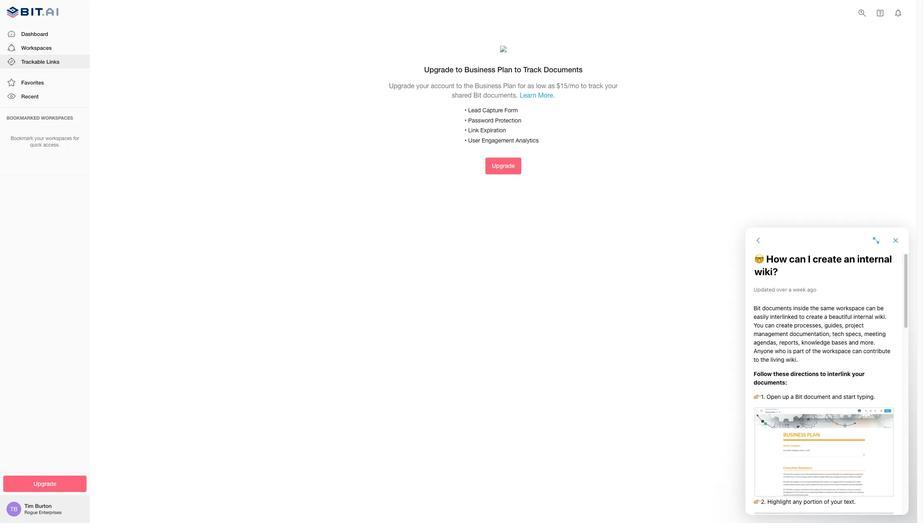 Task type: describe. For each thing, give the bounding box(es) containing it.
1 horizontal spatial upgrade button
[[486, 158, 522, 174]]

upgrade your account to the business plan for as low as $15/mo to track your shared bit documents.
[[389, 82, 618, 99]]

2 as from the left
[[548, 82, 555, 89]]

your for to
[[416, 82, 429, 89]]

track
[[589, 82, 603, 89]]

bookmark
[[11, 135, 33, 141]]

burton
[[35, 503, 52, 509]]

2 • from the top
[[465, 117, 467, 124]]

for inside upgrade your account to the business plan for as low as $15/mo to track your shared bit documents.
[[518, 82, 526, 89]]

1 as from the left
[[528, 82, 534, 89]]

tim
[[25, 503, 34, 509]]

3 • from the top
[[465, 127, 467, 134]]

trackable links
[[21, 58, 59, 65]]

bookmarked workspaces
[[7, 115, 73, 120]]

documents
[[544, 65, 583, 74]]

account
[[431, 82, 455, 89]]

• lead capture form • password protection • link expiration • user engagement analytics
[[465, 107, 539, 144]]

1 • from the top
[[465, 107, 467, 114]]

plan inside upgrade your account to the business plan for as low as $15/mo to track your shared bit documents.
[[503, 82, 516, 89]]

enterprises
[[39, 510, 62, 515]]

2 horizontal spatial your
[[605, 82, 618, 89]]

upgrade to business plan to track documents
[[424, 65, 583, 74]]

documents.
[[483, 91, 518, 99]]

shared
[[452, 91, 472, 99]]

low
[[536, 82, 546, 89]]

1 vertical spatial upgrade button
[[3, 476, 87, 492]]

access.
[[43, 142, 60, 148]]

links
[[46, 58, 59, 65]]

recent
[[21, 93, 39, 100]]

password
[[468, 117, 494, 124]]

business inside upgrade your account to the business plan for as low as $15/mo to track your shared bit documents.
[[475, 82, 502, 89]]

0 vertical spatial business
[[465, 65, 496, 74]]

lead
[[468, 107, 481, 114]]

favorites button
[[0, 76, 90, 90]]

analytics
[[516, 137, 539, 144]]

bookmarked
[[7, 115, 40, 120]]

dashboard
[[21, 30, 48, 37]]

workspaces
[[46, 135, 72, 141]]

protection
[[495, 117, 521, 124]]

trackable
[[21, 58, 45, 65]]

workspaces button
[[0, 41, 90, 55]]



Task type: locate. For each thing, give the bounding box(es) containing it.
0 vertical spatial upgrade button
[[486, 158, 522, 174]]

favorites
[[21, 79, 44, 86]]

plan up upgrade your account to the business plan for as low as $15/mo to track your shared bit documents.
[[498, 65, 513, 74]]

your up quick
[[35, 135, 44, 141]]

dialog
[[746, 227, 909, 515]]

• left link
[[465, 127, 467, 134]]

to
[[456, 65, 463, 74], [515, 65, 521, 74], [456, 82, 462, 89], [581, 82, 587, 89]]

capture
[[483, 107, 503, 114]]

plan up documents.
[[503, 82, 516, 89]]

for up learn
[[518, 82, 526, 89]]

your inside bookmark your workspaces for quick access.
[[35, 135, 44, 141]]

$15/mo
[[557, 82, 579, 89]]

•
[[465, 107, 467, 114], [465, 117, 467, 124], [465, 127, 467, 134], [465, 137, 467, 144]]

business up bit
[[475, 82, 502, 89]]

your right track
[[605, 82, 618, 89]]

0 horizontal spatial for
[[73, 135, 79, 141]]

expiration
[[481, 127, 506, 134]]

as up learn
[[528, 82, 534, 89]]

upgrade button up burton
[[3, 476, 87, 492]]

bit
[[474, 91, 482, 99]]

your for for
[[35, 135, 44, 141]]

as
[[528, 82, 534, 89], [548, 82, 555, 89]]

tb
[[10, 506, 17, 513]]

rogue
[[25, 510, 38, 515]]

business
[[465, 65, 496, 74], [475, 82, 502, 89]]

workspaces
[[41, 115, 73, 120]]

1 vertical spatial business
[[475, 82, 502, 89]]

• left lead
[[465, 107, 467, 114]]

0 horizontal spatial as
[[528, 82, 534, 89]]

business up 'the'
[[465, 65, 496, 74]]

plan
[[498, 65, 513, 74], [503, 82, 516, 89]]

quick
[[30, 142, 42, 148]]

user
[[468, 137, 480, 144]]

bookmark your workspaces for quick access.
[[11, 135, 79, 148]]

for right workspaces
[[73, 135, 79, 141]]

engagement
[[482, 137, 514, 144]]

form
[[505, 107, 518, 114]]

learn
[[520, 91, 536, 99]]

more.
[[538, 91, 555, 99]]

upgrade
[[424, 65, 454, 74], [389, 82, 415, 89], [492, 162, 515, 169], [33, 480, 56, 487]]

link
[[468, 127, 479, 134]]

upgrade button down "engagement"
[[486, 158, 522, 174]]

tim burton rogue enterprises
[[25, 503, 62, 515]]

recent button
[[0, 90, 90, 104]]

0 vertical spatial plan
[[498, 65, 513, 74]]

0 horizontal spatial your
[[35, 135, 44, 141]]

4 • from the top
[[465, 137, 467, 144]]

your left account
[[416, 82, 429, 89]]

workspaces
[[21, 44, 52, 51]]

learn more. link
[[520, 91, 555, 99]]

1 vertical spatial plan
[[503, 82, 516, 89]]

0 vertical spatial for
[[518, 82, 526, 89]]

upgrade inside upgrade your account to the business plan for as low as $15/mo to track your shared bit documents.
[[389, 82, 415, 89]]

dashboard button
[[0, 27, 90, 41]]

1 horizontal spatial for
[[518, 82, 526, 89]]

track
[[523, 65, 542, 74]]

1 horizontal spatial your
[[416, 82, 429, 89]]

• left password
[[465, 117, 467, 124]]

• left user
[[465, 137, 467, 144]]

your
[[416, 82, 429, 89], [605, 82, 618, 89], [35, 135, 44, 141]]

0 horizontal spatial upgrade button
[[3, 476, 87, 492]]

upgrade button
[[486, 158, 522, 174], [3, 476, 87, 492]]

trackable links button
[[0, 55, 90, 69]]

for
[[518, 82, 526, 89], [73, 135, 79, 141]]

1 horizontal spatial as
[[548, 82, 555, 89]]

1 vertical spatial for
[[73, 135, 79, 141]]

learn more.
[[520, 91, 555, 99]]

as right low
[[548, 82, 555, 89]]

for inside bookmark your workspaces for quick access.
[[73, 135, 79, 141]]

the
[[464, 82, 473, 89]]



Task type: vqa. For each thing, say whether or not it's contained in the screenshot.
your
yes



